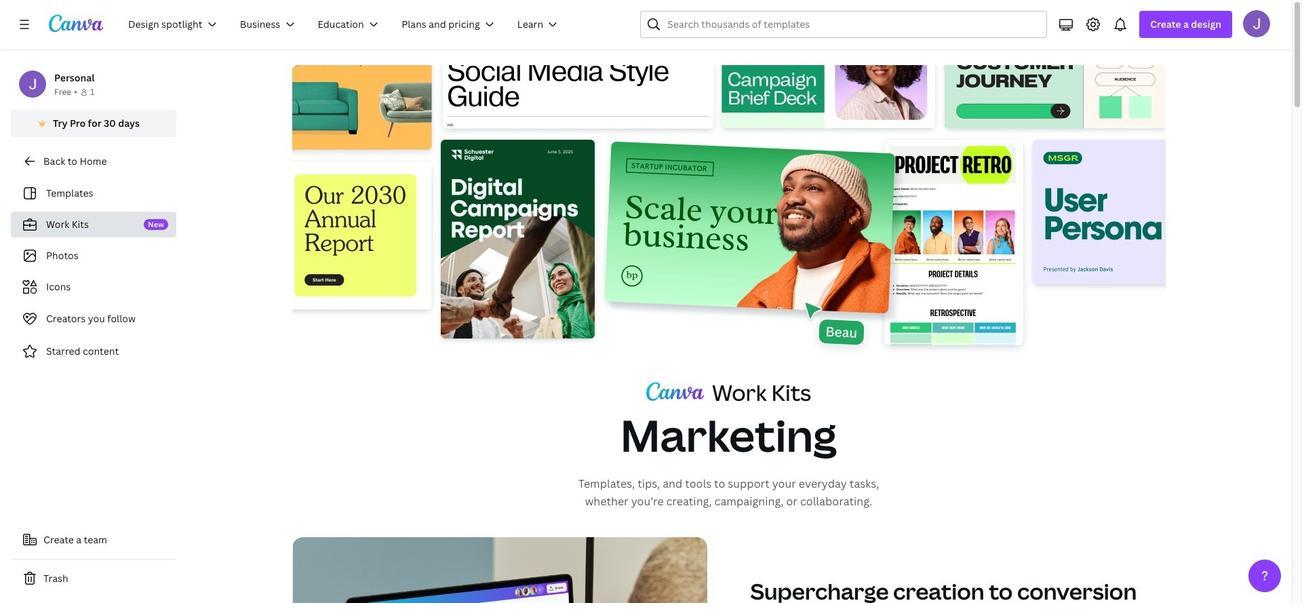 Task type: vqa. For each thing, say whether or not it's contained in the screenshot.
Collaborate
no



Task type: locate. For each thing, give the bounding box(es) containing it.
None search field
[[641, 11, 1048, 38]]



Task type: describe. For each thing, give the bounding box(es) containing it.
jacob simon image
[[1244, 10, 1271, 37]]

Search search field
[[668, 12, 1039, 37]]

top level navigation element
[[119, 11, 572, 38]]

page banner with montage of the marketing work kit. image
[[292, 65, 1166, 362]]



